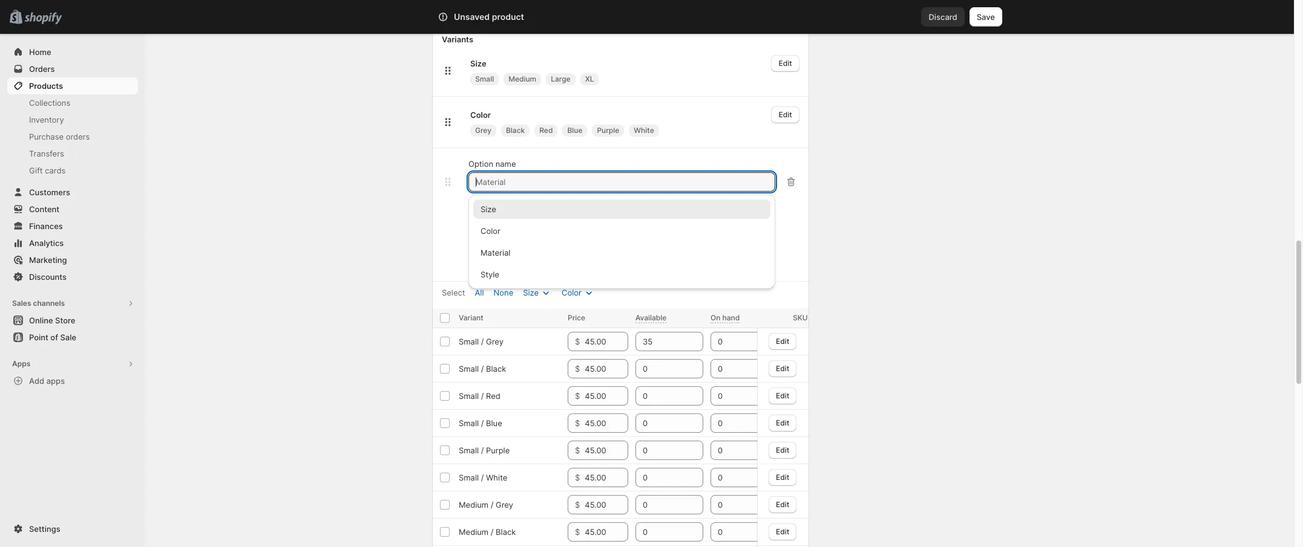 Task type: describe. For each thing, give the bounding box(es) containing it.
sales
[[12, 299, 31, 308]]

$ for small / grey
[[575, 337, 580, 347]]

/ for small / black
[[481, 364, 484, 374]]

medium for medium / black
[[459, 528, 489, 537]]

edit button for small / black
[[769, 360, 797, 377]]

option values
[[471, 210, 522, 220]]

edit for small / black
[[776, 364, 790, 373]]

unsaved product
[[454, 11, 524, 22]]

inventory link
[[7, 111, 138, 128]]

edit button for medium / black
[[769, 524, 797, 541]]

medium for medium
[[508, 74, 536, 84]]

small for small / black
[[459, 364, 479, 374]]

small for small / grey
[[459, 337, 479, 347]]

add apps
[[29, 376, 65, 386]]

/ for medium / grey
[[491, 501, 494, 510]]

orders
[[66, 132, 90, 142]]

orders
[[29, 64, 55, 74]]

discounts
[[29, 272, 67, 282]]

purchase
[[29, 132, 64, 142]]

store
[[55, 316, 75, 326]]

0 vertical spatial red
[[539, 126, 553, 135]]

edit button for small / red
[[769, 388, 797, 405]]

unsaved
[[454, 11, 490, 22]]

/ for small / red
[[481, 392, 484, 401]]

0 horizontal spatial white
[[486, 473, 507, 483]]

collections link
[[7, 94, 138, 111]]

variant
[[459, 314, 483, 323]]

color inside list box
[[481, 226, 500, 236]]

apps
[[46, 376, 65, 386]]

0 vertical spatial size
[[470, 59, 486, 68]]

size for list box containing size
[[481, 205, 496, 214]]

shopify image
[[24, 13, 62, 25]]

cards
[[45, 166, 66, 176]]

/ for small / white
[[481, 473, 484, 483]]

purchase orders link
[[7, 128, 138, 145]]

of
[[50, 333, 58, 343]]

small / blue
[[459, 419, 502, 429]]

purchase orders
[[29, 132, 90, 142]]

on
[[711, 314, 720, 323]]

point of sale
[[29, 333, 76, 343]]

gift cards link
[[7, 162, 138, 179]]

channels
[[33, 299, 65, 308]]

Material text field
[[468, 172, 775, 192]]

values
[[498, 210, 522, 220]]

save button
[[969, 7, 1002, 27]]

edit button for small / grey
[[769, 333, 797, 350]]

medium for medium / grey
[[459, 501, 489, 510]]

grey for small
[[486, 337, 504, 347]]

options element containing small / white
[[459, 473, 507, 483]]

apps button
[[7, 356, 138, 373]]

inventory
[[29, 115, 64, 125]]

small for small / purple
[[459, 446, 479, 456]]

online
[[29, 316, 53, 326]]

point
[[29, 333, 48, 343]]

options element containing medium / grey
[[459, 501, 513, 510]]

home link
[[7, 44, 138, 61]]

medium / grey
[[459, 501, 513, 510]]

options element containing small / grey
[[459, 337, 504, 347]]

color button
[[554, 284, 602, 301]]

edit button for small / white
[[769, 469, 797, 486]]

customers
[[29, 188, 70, 197]]

small / black
[[459, 364, 506, 374]]

edit button for small / purple
[[769, 442, 797, 459]]

gift cards
[[29, 166, 66, 176]]

save
[[977, 12, 995, 22]]

products
[[29, 81, 63, 91]]

$ for small / white
[[575, 473, 580, 483]]

collections
[[29, 98, 70, 108]]

$ for small / red
[[575, 392, 580, 401]]

$ text field for small / white
[[585, 468, 628, 488]]

discard button
[[921, 7, 965, 27]]

0 vertical spatial purple
[[597, 126, 619, 135]]

small for small / red
[[459, 392, 479, 401]]

medium / black
[[459, 528, 516, 537]]

options element containing small / purple
[[459, 446, 510, 456]]

apps
[[12, 360, 30, 369]]

xl
[[585, 74, 594, 84]]

$ for medium / black
[[575, 528, 580, 537]]

0 vertical spatial black
[[506, 126, 525, 135]]

add apps button
[[7, 373, 138, 390]]

online store link
[[7, 312, 138, 329]]

discounts link
[[7, 269, 138, 286]]

available
[[636, 314, 667, 323]]

0 vertical spatial color
[[470, 110, 491, 120]]

$ text field for grey
[[585, 496, 628, 515]]

$ text field for black
[[585, 360, 628, 379]]

/ for medium / black
[[491, 528, 494, 537]]

analytics link
[[7, 235, 138, 252]]

black for small / black
[[486, 364, 506, 374]]



Task type: vqa. For each thing, say whether or not it's contained in the screenshot.
'Text Field'
no



Task type: locate. For each thing, give the bounding box(es) containing it.
content link
[[7, 201, 138, 218]]

size inside option
[[481, 205, 496, 214]]

$ text field for medium / black
[[585, 523, 628, 542]]

none button
[[486, 284, 521, 301]]

8 options element from the top
[[459, 528, 516, 537]]

edit button
[[769, 333, 797, 350], [769, 360, 797, 377], [769, 388, 797, 405], [769, 415, 797, 432], [769, 442, 797, 459], [769, 469, 797, 486], [769, 497, 797, 514], [769, 524, 797, 541]]

grey up medium / black
[[496, 501, 513, 510]]

color down option values on the top left of page
[[481, 226, 500, 236]]

1 $ from the top
[[575, 337, 580, 347]]

size option
[[468, 200, 775, 219]]

3 options element from the top
[[459, 392, 500, 401]]

add
[[29, 376, 44, 386]]

1 vertical spatial grey
[[486, 337, 504, 347]]

edit button
[[771, 55, 799, 72], [771, 107, 799, 123]]

analytics
[[29, 238, 64, 248]]

7 options element from the top
[[459, 501, 513, 510]]

7 $ from the top
[[575, 501, 580, 510]]

option name
[[468, 159, 516, 169]]

done
[[478, 258, 496, 268]]

/ up small / purple
[[481, 419, 484, 429]]

purple up material text box
[[597, 126, 619, 135]]

0 horizontal spatial blue
[[486, 419, 502, 429]]

options element down variant
[[459, 337, 504, 347]]

online store button
[[0, 312, 145, 329]]

$ text field for purple
[[585, 441, 628, 461]]

$ for medium / grey
[[575, 501, 580, 510]]

/ for small / blue
[[481, 419, 484, 429]]

discard
[[929, 12, 957, 22]]

size right none button
[[523, 288, 539, 298]]

large
[[551, 74, 571, 84]]

grey up small / black
[[486, 337, 504, 347]]

None number field
[[636, 332, 685, 352], [711, 332, 760, 352], [636, 360, 685, 379], [711, 360, 760, 379], [636, 387, 685, 406], [711, 387, 760, 406], [636, 414, 685, 433], [711, 414, 760, 433], [636, 441, 685, 461], [711, 441, 760, 461], [636, 468, 685, 488], [711, 468, 760, 488], [636, 496, 685, 515], [711, 496, 760, 515], [636, 523, 685, 542], [711, 523, 760, 542], [636, 332, 685, 352], [711, 332, 760, 352], [636, 360, 685, 379], [711, 360, 760, 379], [636, 387, 685, 406], [711, 387, 760, 406], [636, 414, 685, 433], [711, 414, 760, 433], [636, 441, 685, 461], [711, 441, 760, 461], [636, 468, 685, 488], [711, 468, 760, 488], [636, 496, 685, 515], [711, 496, 760, 515], [636, 523, 685, 542], [711, 523, 760, 542]]

options element containing small / red
[[459, 392, 500, 401]]

options element down small / red
[[459, 419, 502, 429]]

$ text field for blue
[[585, 414, 628, 433]]

style
[[481, 270, 499, 280]]

home
[[29, 47, 51, 57]]

1 horizontal spatial blue
[[567, 126, 583, 135]]

white up medium / grey
[[486, 473, 507, 483]]

list box containing size
[[468, 200, 775, 284]]

list box
[[468, 200, 775, 284]]

edit for small / red
[[776, 391, 790, 400]]

medium down medium / grey
[[459, 528, 489, 537]]

small / red
[[459, 392, 500, 401]]

size
[[470, 59, 486, 68], [481, 205, 496, 214], [523, 288, 539, 298]]

point of sale link
[[7, 329, 138, 346]]

finances
[[29, 222, 63, 231]]

orders link
[[7, 61, 138, 77]]

blue down large
[[567, 126, 583, 135]]

material
[[481, 248, 510, 258]]

option for option values
[[471, 210, 496, 220]]

grey up option name
[[475, 126, 491, 135]]

price
[[568, 314, 585, 323]]

options element containing small / blue
[[459, 419, 502, 429]]

sales channels button
[[7, 295, 138, 312]]

option left values
[[471, 210, 496, 220]]

edit for small / blue
[[776, 419, 790, 428]]

small for small
[[475, 74, 494, 84]]

medium left large
[[508, 74, 536, 84]]

3 edit button from the top
[[769, 388, 797, 405]]

5 $ from the top
[[575, 446, 580, 456]]

options element up small / blue at the bottom left
[[459, 392, 500, 401]]

0 vertical spatial edit button
[[771, 55, 799, 72]]

1 vertical spatial size
[[481, 205, 496, 214]]

0 horizontal spatial purple
[[486, 446, 510, 456]]

purple up small / white
[[486, 446, 510, 456]]

transfers
[[29, 149, 64, 159]]

edit for small / white
[[776, 473, 790, 482]]

size inside dropdown button
[[523, 288, 539, 298]]

$ text field
[[585, 360, 628, 379], [585, 414, 628, 433], [585, 441, 628, 461], [585, 496, 628, 515]]

options element containing medium / black
[[459, 528, 516, 537]]

1 vertical spatial color
[[481, 226, 500, 236]]

1 $ text field from the top
[[585, 332, 628, 352]]

blue
[[567, 126, 583, 135], [486, 419, 502, 429]]

/ down small / purple
[[481, 473, 484, 483]]

2 vertical spatial black
[[496, 528, 516, 537]]

medium down small / white
[[459, 501, 489, 510]]

color up the price
[[562, 288, 582, 298]]

search
[[491, 12, 517, 22]]

6 edit button from the top
[[769, 469, 797, 486]]

options element containing small / black
[[459, 364, 506, 374]]

/ down medium / grey
[[491, 528, 494, 537]]

4 $ from the top
[[575, 419, 580, 429]]

1 $ text field from the top
[[585, 360, 628, 379]]

2 vertical spatial medium
[[459, 528, 489, 537]]

options element up medium / black
[[459, 501, 513, 510]]

marketing link
[[7, 252, 138, 269]]

2 edit button from the top
[[771, 107, 799, 123]]

/ down variant
[[481, 337, 484, 347]]

name
[[495, 159, 516, 169]]

option for option name
[[468, 159, 493, 169]]

/ down small / black
[[481, 392, 484, 401]]

1 horizontal spatial white
[[634, 126, 654, 135]]

1 vertical spatial medium
[[459, 501, 489, 510]]

4 $ text field from the top
[[585, 523, 628, 542]]

black
[[506, 126, 525, 135], [486, 364, 506, 374], [496, 528, 516, 537]]

size left values
[[481, 205, 496, 214]]

1 vertical spatial purple
[[486, 446, 510, 456]]

0 horizontal spatial red
[[486, 392, 500, 401]]

4 $ text field from the top
[[585, 496, 628, 515]]

$ text field for small / red
[[585, 387, 628, 406]]

edit button for medium / grey
[[769, 497, 797, 514]]

0 vertical spatial white
[[634, 126, 654, 135]]

1 options element from the top
[[459, 337, 504, 347]]

red down small / black
[[486, 392, 500, 401]]

1 horizontal spatial red
[[539, 126, 553, 135]]

red down large
[[539, 126, 553, 135]]

5 options element from the top
[[459, 446, 510, 456]]

0 vertical spatial grey
[[475, 126, 491, 135]]

$ for small / blue
[[575, 419, 580, 429]]

2 edit button from the top
[[769, 360, 797, 377]]

/ down small / grey
[[481, 364, 484, 374]]

size down variants
[[470, 59, 486, 68]]

5 edit button from the top
[[769, 442, 797, 459]]

/ up small / white
[[481, 446, 484, 456]]

$ text field
[[585, 332, 628, 352], [585, 387, 628, 406], [585, 468, 628, 488], [585, 523, 628, 542]]

7 edit button from the top
[[769, 497, 797, 514]]

settings link
[[7, 521, 138, 538]]

size for size dropdown button
[[523, 288, 539, 298]]

edit button for color
[[771, 107, 799, 123]]

color
[[470, 110, 491, 120], [481, 226, 500, 236], [562, 288, 582, 298]]

2 vertical spatial color
[[562, 288, 582, 298]]

black down medium / grey
[[496, 528, 516, 537]]

1 edit button from the top
[[769, 333, 797, 350]]

small for small / blue
[[459, 419, 479, 429]]

grey
[[475, 126, 491, 135], [486, 337, 504, 347], [496, 501, 513, 510]]

gift
[[29, 166, 43, 176]]

finances link
[[7, 218, 138, 235]]

0 vertical spatial medium
[[508, 74, 536, 84]]

point of sale button
[[0, 329, 145, 346]]

options element down medium / grey
[[459, 528, 516, 537]]

small / grey
[[459, 337, 504, 347]]

3 $ from the top
[[575, 392, 580, 401]]

1 vertical spatial option
[[471, 210, 496, 220]]

edit button for size
[[771, 55, 799, 72]]

1 vertical spatial white
[[486, 473, 507, 483]]

options element down small / purple
[[459, 473, 507, 483]]

online store
[[29, 316, 75, 326]]

1 edit button from the top
[[771, 55, 799, 72]]

2 $ text field from the top
[[585, 414, 628, 433]]

8 $ from the top
[[575, 528, 580, 537]]

$
[[575, 337, 580, 347], [575, 364, 580, 374], [575, 392, 580, 401], [575, 419, 580, 429], [575, 446, 580, 456], [575, 473, 580, 483], [575, 501, 580, 510], [575, 528, 580, 537]]

1 horizontal spatial purple
[[597, 126, 619, 135]]

4 edit button from the top
[[769, 415, 797, 432]]

edit for small / purple
[[776, 446, 790, 455]]

hand
[[722, 314, 740, 323]]

$ for small / black
[[575, 364, 580, 374]]

options element down small / grey
[[459, 364, 506, 374]]

white up material text box
[[634, 126, 654, 135]]

color inside dropdown button
[[562, 288, 582, 298]]

option
[[468, 159, 493, 169], [471, 210, 496, 220]]

2 options element from the top
[[459, 364, 506, 374]]

3 $ text field from the top
[[585, 441, 628, 461]]

search button
[[471, 7, 823, 27]]

small / purple
[[459, 446, 510, 456]]

options element up small / white
[[459, 446, 510, 456]]

white
[[634, 126, 654, 135], [486, 473, 507, 483]]

small for small / white
[[459, 473, 479, 483]]

edit for small / grey
[[776, 337, 790, 346]]

all
[[475, 288, 484, 298]]

$ text field for small / grey
[[585, 332, 628, 352]]

1 vertical spatial blue
[[486, 419, 502, 429]]

edit for medium / black
[[776, 527, 790, 537]]

1 vertical spatial edit button
[[771, 107, 799, 123]]

0 vertical spatial blue
[[567, 126, 583, 135]]

/
[[481, 337, 484, 347], [481, 364, 484, 374], [481, 392, 484, 401], [481, 419, 484, 429], [481, 446, 484, 456], [481, 473, 484, 483], [491, 501, 494, 510], [491, 528, 494, 537]]

6 options element from the top
[[459, 473, 507, 483]]

3 $ text field from the top
[[585, 468, 628, 488]]

size button
[[516, 284, 559, 301]]

small / white
[[459, 473, 507, 483]]

black down small / grey
[[486, 364, 506, 374]]

edit for medium / grey
[[776, 500, 790, 509]]

4 options element from the top
[[459, 419, 502, 429]]

2 $ text field from the top
[[585, 387, 628, 406]]

done button
[[471, 255, 504, 272]]

marketing
[[29, 255, 67, 265]]

content
[[29, 205, 59, 214]]

blue up small / purple
[[486, 419, 502, 429]]

none
[[494, 288, 513, 298]]

1 vertical spatial red
[[486, 392, 500, 401]]

$ for small / purple
[[575, 446, 580, 456]]

0 vertical spatial option
[[468, 159, 493, 169]]

all button
[[468, 284, 491, 301]]

transfers link
[[7, 145, 138, 162]]

settings
[[29, 525, 60, 534]]

grey for medium
[[496, 501, 513, 510]]

1 vertical spatial black
[[486, 364, 506, 374]]

on hand
[[711, 314, 740, 323]]

/ for small / purple
[[481, 446, 484, 456]]

options element
[[459, 337, 504, 347], [459, 364, 506, 374], [459, 392, 500, 401], [459, 419, 502, 429], [459, 446, 510, 456], [459, 473, 507, 483], [459, 501, 513, 510], [459, 528, 516, 537]]

2 vertical spatial size
[[523, 288, 539, 298]]

2 vertical spatial grey
[[496, 501, 513, 510]]

2 $ from the top
[[575, 364, 580, 374]]

product
[[492, 11, 524, 22]]

sale
[[60, 333, 76, 343]]

/ up medium / black
[[491, 501, 494, 510]]

option left name
[[468, 159, 493, 169]]

black up name
[[506, 126, 525, 135]]

edit button for small / blue
[[769, 415, 797, 432]]

black for medium / black
[[496, 528, 516, 537]]

red
[[539, 126, 553, 135], [486, 392, 500, 401]]

8 edit button from the top
[[769, 524, 797, 541]]

variants
[[442, 34, 473, 44]]

edit
[[779, 59, 792, 68], [779, 110, 792, 119], [776, 337, 790, 346], [776, 364, 790, 373], [776, 391, 790, 400], [776, 419, 790, 428], [776, 446, 790, 455], [776, 473, 790, 482], [776, 500, 790, 509], [776, 527, 790, 537]]

products link
[[7, 77, 138, 94]]

/ for small / grey
[[481, 337, 484, 347]]

6 $ from the top
[[575, 473, 580, 483]]

select
[[442, 288, 465, 298]]

sku
[[793, 314, 808, 323]]

sales channels
[[12, 299, 65, 308]]

customers link
[[7, 184, 138, 201]]

color up option name
[[470, 110, 491, 120]]



